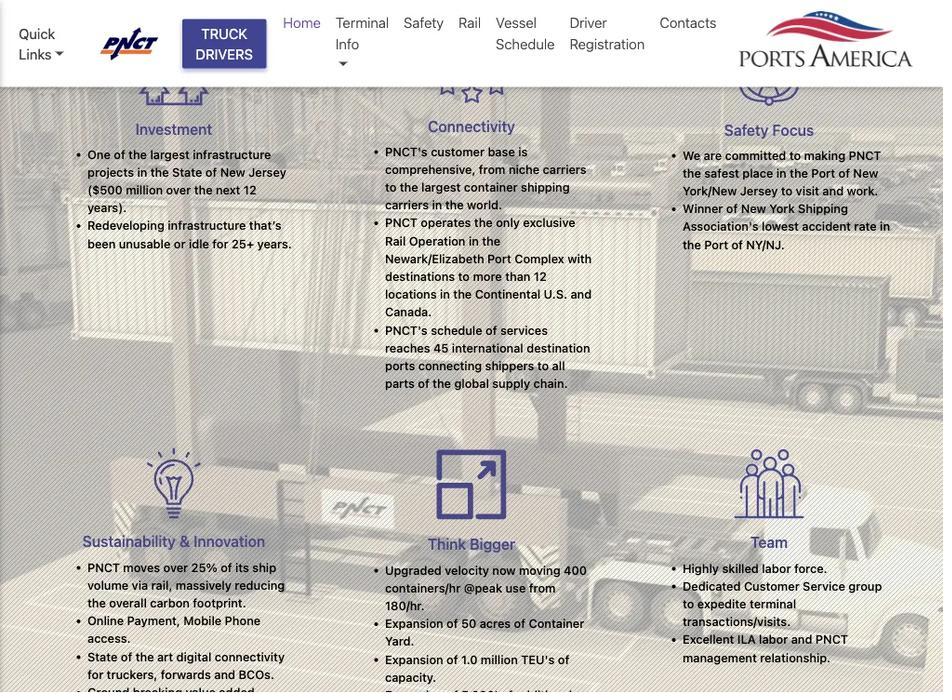 Task type: describe. For each thing, give the bounding box(es) containing it.
truck drivers
[[196, 25, 253, 62]]

group
[[849, 579, 883, 593]]

excellent
[[683, 633, 735, 647]]

canada.
[[385, 305, 432, 319]]

0 vertical spatial infrastructure
[[193, 147, 271, 161]]

from inside pnct's customer base is comprehensive, from niche carriers to the largest container shipping carriers in the world. pnct operates the only exclusive rail operation in the newark/elizabeth port complex with destinations to more than 12 locations in the continental u.s. and canada. pnct's schedule of services reaches 45 international destination ports connecting shippers to all parts of the global supply chain.
[[479, 163, 506, 177]]

12 inside pnct's customer base is comprehensive, from niche carriers to the largest container shipping carriers in the world. pnct operates the only exclusive rail operation in the newark/elizabeth port complex with destinations to more than 12 locations in the continental u.s. and canada. pnct's schedule of services reaches 45 international destination ports connecting shippers to all parts of the global supply chain.
[[534, 270, 547, 284]]

quick links link
[[19, 23, 82, 64]]

pnct inside pnct's customer base is comprehensive, from niche carriers to the largest container shipping carriers in the world. pnct operates the only exclusive rail operation in the newark/elizabeth port complex with destinations to more than 12 locations in the continental u.s. and canada. pnct's schedule of services reaches 45 international destination ports connecting shippers to all parts of the global supply chain.
[[385, 216, 418, 230]]

the down the investment
[[151, 165, 169, 179]]

vessel schedule
[[496, 14, 555, 52]]

2 horizontal spatial new
[[854, 166, 879, 180]]

pnct inside the highly skilled labor force. dedicated customer service group to expedite terminal transactions/visits. excellent ila labor and pnct management relationship.
[[816, 633, 849, 647]]

forwards
[[161, 668, 211, 682]]

think bigger image
[[435, 449, 509, 522]]

state inside the pnct moves over 25% of its ship volume via rail, massively reducing the overall carbon footprint. online payment, mobile phone access. state of the art digital connectivity for truckers, forwards and bcos.
[[87, 650, 118, 664]]

innovation
[[194, 533, 265, 551]]

container
[[529, 617, 585, 631]]

and inside the highly skilled labor force. dedicated customer service group to expedite terminal transactions/visits. excellent ila labor and pnct management relationship.
[[792, 633, 813, 647]]

12 inside one of the largest infrastructure projects in the state of new jersey ($500 million over the next 12 years). redeveloping infrastructure that's been unusable or idle for 25+ years.
[[244, 183, 257, 197]]

world.
[[467, 198, 503, 212]]

reducing
[[235, 578, 285, 592]]

pnct inside the pnct moves over 25% of its ship volume via rail, massively reducing the overall carbon footprint. online payment, mobile phone access. state of the art digital connectivity for truckers, forwards and bcos.
[[87, 561, 120, 575]]

in right place
[[777, 166, 787, 180]]

investment
[[136, 120, 212, 138]]

lowest
[[762, 220, 799, 234]]

container
[[464, 180, 518, 194]]

of up next
[[206, 165, 217, 179]]

york/new
[[683, 184, 737, 198]]

ny/nj.
[[747, 238, 785, 252]]

locations
[[385, 288, 437, 302]]

team image
[[733, 449, 806, 520]]

the down association's
[[683, 238, 702, 252]]

180/hr.
[[385, 599, 425, 613]]

destination
[[527, 341, 591, 355]]

management
[[683, 651, 757, 665]]

1 expansion from the top
[[385, 617, 444, 631]]

newark/elizabeth
[[385, 252, 485, 266]]

upgraded velocity now moving 400 containers/hr @peak use from 180/hr. expansion of 50 acres of container yard. expansion of 1.0 million teu's of capacity.
[[385, 563, 587, 685]]

phone
[[225, 614, 261, 628]]

projects
[[87, 165, 134, 179]]

safest
[[705, 166, 740, 180]]

connecting
[[419, 359, 482, 373]]

supply
[[493, 377, 531, 391]]

to down comprehensive,
[[385, 180, 397, 194]]

home link
[[276, 5, 328, 40]]

pnct moves over 25% of its ship volume via rail, massively reducing the overall carbon footprint. online payment, mobile phone access. state of the art digital connectivity for truckers, forwards and bcos.
[[87, 561, 285, 682]]

been
[[87, 237, 116, 251]]

focus
[[773, 121, 815, 139]]

schedule
[[431, 323, 483, 337]]

1 vertical spatial labor
[[759, 633, 789, 647]]

of up projects
[[114, 147, 125, 161]]

to left all
[[538, 359, 549, 373]]

of up truckers,
[[121, 650, 132, 664]]

quick
[[19, 25, 55, 41]]

force.
[[795, 562, 828, 576]]

in down operates on the top of the page
[[469, 234, 479, 248]]

team
[[751, 534, 788, 552]]

unusable
[[119, 237, 171, 251]]

2 horizontal spatial port
[[812, 166, 836, 180]]

vessel schedule link
[[489, 5, 563, 61]]

truckers,
[[107, 668, 158, 682]]

one of the largest infrastructure projects in the state of new jersey ($500 million over the next 12 years). redeveloping infrastructure that's been unusable or idle for 25+ years.
[[87, 147, 292, 251]]

drivers
[[196, 46, 253, 62]]

with
[[568, 252, 592, 266]]

terminal info
[[336, 14, 389, 52]]

of down association's
[[732, 238, 743, 252]]

schedule
[[496, 35, 555, 52]]

45
[[434, 341, 449, 355]]

shipping
[[521, 180, 570, 194]]

quick links
[[19, 25, 55, 62]]

2 expansion from the top
[[385, 653, 444, 667]]

over inside one of the largest infrastructure projects in the state of new jersey ($500 million over the next 12 years). redeveloping infrastructure that's been unusable or idle for 25+ years.
[[166, 183, 191, 197]]

&
[[179, 533, 190, 551]]

sustainability
[[83, 533, 176, 551]]

the left art
[[136, 650, 154, 664]]

pnct's customer base is comprehensive, from niche carriers to the largest container shipping carriers in the world. pnct operates the only exclusive rail operation in the newark/elizabeth port complex with destinations to more than 12 locations in the continental u.s. and canada. pnct's schedule of services reaches 45 international destination ports connecting shippers to all parts of the global supply chain.
[[385, 145, 592, 391]]

of right parts
[[418, 377, 430, 391]]

idle
[[189, 237, 209, 251]]

driver registration link
[[563, 5, 653, 61]]

service
[[803, 579, 846, 593]]

to left more
[[458, 270, 470, 284]]

vessel
[[496, 14, 537, 31]]

u.s.
[[544, 288, 568, 302]]

payment,
[[127, 614, 180, 628]]

of left 1.0 at the bottom of page
[[447, 653, 458, 667]]

that's
[[249, 219, 282, 233]]

relationship.
[[761, 651, 831, 665]]

50
[[462, 617, 477, 631]]

and inside the "we are committed to making pnct the safest place in the port of new york/new jersey to visit and work. winner of new york shipping association's lowest accident rate in the port of ny/nj."
[[823, 184, 844, 198]]

niche
[[509, 163, 540, 177]]

we
[[683, 148, 701, 162]]

terminal
[[750, 597, 797, 611]]

largest inside pnct's customer base is comprehensive, from niche carriers to the largest container shipping carriers in the world. pnct operates the only exclusive rail operation in the newark/elizabeth port complex with destinations to more than 12 locations in the continental u.s. and canada. pnct's schedule of services reaches 45 international destination ports connecting shippers to all parts of the global supply chain.
[[422, 180, 461, 194]]

york
[[770, 202, 795, 216]]

comprehensive,
[[385, 163, 476, 177]]

digital
[[176, 650, 212, 664]]

volume
[[87, 578, 129, 592]]

operation
[[409, 234, 466, 248]]

the up operates on the top of the page
[[446, 198, 464, 212]]

bcos.
[[239, 668, 274, 682]]

25%
[[191, 561, 218, 575]]

carbon
[[150, 596, 190, 610]]

yard.
[[385, 635, 415, 649]]

destinations
[[385, 270, 455, 284]]

state inside one of the largest infrastructure projects in the state of new jersey ($500 million over the next 12 years). redeveloping infrastructure that's been unusable or idle for 25+ years.
[[172, 165, 202, 179]]

1 vertical spatial carriers
[[385, 198, 429, 212]]

transactions/visits.
[[683, 615, 791, 629]]

customer
[[431, 145, 485, 159]]

safety for safety focus
[[725, 121, 769, 139]]

terminal
[[336, 14, 389, 31]]

dedicated
[[683, 579, 741, 593]]

safety link
[[397, 5, 451, 40]]

jersey inside the "we are committed to making pnct the safest place in the port of new york/new jersey to visit and work. winner of new york shipping association's lowest accident rate in the port of ny/nj."
[[741, 184, 778, 198]]

of up work.
[[839, 166, 851, 180]]

rail inside pnct's customer base is comprehensive, from niche carriers to the largest container shipping carriers in the world. pnct operates the only exclusive rail operation in the newark/elizabeth port complex with destinations to more than 12 locations in the continental u.s. and canada. pnct's schedule of services reaches 45 international destination ports connecting shippers to all parts of the global supply chain.
[[385, 234, 406, 248]]



Task type: vqa. For each thing, say whether or not it's contained in the screenshot.
quick links Link
yes



Task type: locate. For each thing, give the bounding box(es) containing it.
pnct up work.
[[849, 148, 882, 162]]

rate
[[855, 220, 877, 234]]

1 horizontal spatial largest
[[422, 180, 461, 194]]

think
[[428, 536, 466, 554]]

1 horizontal spatial from
[[529, 581, 556, 595]]

1 horizontal spatial 12
[[534, 270, 547, 284]]

0 horizontal spatial for
[[87, 668, 104, 682]]

infrastructure up next
[[193, 147, 271, 161]]

in inside one of the largest infrastructure projects in the state of new jersey ($500 million over the next 12 years). redeveloping infrastructure that's been unusable or idle for 25+ years.
[[137, 165, 147, 179]]

of
[[114, 147, 125, 161], [206, 165, 217, 179], [839, 166, 851, 180], [727, 202, 738, 216], [732, 238, 743, 252], [486, 323, 497, 337], [418, 377, 430, 391], [221, 561, 232, 575], [447, 617, 458, 631], [514, 617, 526, 631], [121, 650, 132, 664], [447, 653, 458, 667], [558, 653, 570, 667]]

pnct up relationship.
[[816, 633, 849, 647]]

from inside upgraded velocity now moving 400 containers/hr @peak use from 180/hr. expansion of 50 acres of container yard. expansion of 1.0 million teu's of capacity.
[[529, 581, 556, 595]]

highly skilled labor force. dedicated customer service group to expedite terminal transactions/visits. excellent ila labor and pnct management relationship.
[[683, 562, 883, 665]]

to down focus
[[790, 148, 801, 162]]

state down the investment
[[172, 165, 202, 179]]

0 horizontal spatial carriers
[[385, 198, 429, 212]]

infrastructure
[[193, 147, 271, 161], [168, 219, 246, 233]]

0 vertical spatial rail
[[459, 14, 481, 31]]

to inside the highly skilled labor force. dedicated customer service group to expedite terminal transactions/visits. excellent ila labor and pnct management relationship.
[[683, 597, 695, 611]]

safety focus image
[[734, 36, 805, 107]]

0 vertical spatial jersey
[[249, 165, 287, 179]]

from up "container"
[[479, 163, 506, 177]]

million down projects
[[126, 183, 163, 197]]

expedite
[[698, 597, 747, 611]]

overall
[[109, 596, 147, 610]]

one
[[87, 147, 111, 161]]

port down "making" at top
[[812, 166, 836, 180]]

1 vertical spatial infrastructure
[[168, 219, 246, 233]]

pnct inside the "we are committed to making pnct the safest place in the port of new york/new jersey to visit and work. winner of new york shipping association's lowest accident rate in the port of ny/nj."
[[849, 148, 882, 162]]

0 horizontal spatial million
[[126, 183, 163, 197]]

containers/hr
[[385, 581, 461, 595]]

1 horizontal spatial safety
[[725, 121, 769, 139]]

largest down comprehensive,
[[422, 180, 461, 194]]

skilled
[[723, 562, 759, 576]]

1 vertical spatial expansion
[[385, 653, 444, 667]]

400
[[564, 563, 587, 577]]

art
[[157, 650, 173, 664]]

0 horizontal spatial 12
[[244, 183, 257, 197]]

to
[[790, 148, 801, 162], [385, 180, 397, 194], [782, 184, 793, 198], [458, 270, 470, 284], [538, 359, 549, 373], [683, 597, 695, 611]]

driver registration
[[570, 14, 645, 52]]

sustainability & innovation
[[83, 533, 265, 551]]

accident
[[802, 220, 852, 234]]

pnct's up reaches
[[385, 323, 428, 337]]

the down the we
[[683, 166, 702, 180]]

shipping
[[799, 202, 849, 216]]

1 horizontal spatial state
[[172, 165, 202, 179]]

carriers up shipping
[[543, 163, 587, 177]]

contacts link
[[653, 5, 725, 40]]

expansion
[[385, 617, 444, 631], [385, 653, 444, 667]]

of up international
[[486, 323, 497, 337]]

rail link
[[451, 5, 489, 40]]

years.
[[257, 237, 292, 251]]

from down "moving"
[[529, 581, 556, 595]]

ila
[[738, 633, 756, 647]]

0 vertical spatial pnct's
[[385, 145, 428, 159]]

port down association's
[[705, 238, 729, 252]]

registration
[[570, 35, 645, 52]]

and up relationship.
[[792, 633, 813, 647]]

the
[[129, 147, 147, 161], [151, 165, 169, 179], [683, 166, 702, 180], [790, 166, 809, 180], [400, 180, 418, 194], [194, 183, 213, 197], [446, 198, 464, 212], [475, 216, 493, 230], [482, 234, 501, 248], [683, 238, 702, 252], [454, 288, 472, 302], [433, 377, 451, 391], [87, 596, 106, 610], [136, 650, 154, 664]]

1 vertical spatial jersey
[[741, 184, 778, 198]]

25+
[[232, 237, 254, 251]]

labor up customer
[[762, 562, 792, 576]]

pnct up operation
[[385, 216, 418, 230]]

to down dedicated
[[683, 597, 695, 611]]

making
[[805, 148, 846, 162]]

for inside the pnct moves over 25% of its ship volume via rail, massively reducing the overall carbon footprint. online payment, mobile phone access. state of the art digital connectivity for truckers, forwards and bcos.
[[87, 668, 104, 682]]

1 vertical spatial rail
[[385, 234, 406, 248]]

1 horizontal spatial port
[[705, 238, 729, 252]]

and up the 'shipping'
[[823, 184, 844, 198]]

0 vertical spatial largest
[[150, 147, 190, 161]]

or
[[174, 237, 186, 251]]

links
[[19, 46, 52, 62]]

million inside one of the largest infrastructure projects in the state of new jersey ($500 million over the next 12 years). redeveloping infrastructure that's been unusable or idle for 25+ years.
[[126, 183, 163, 197]]

to up york
[[782, 184, 793, 198]]

for left truckers,
[[87, 668, 104, 682]]

expansion down 180/hr.
[[385, 617, 444, 631]]

access.
[[87, 632, 131, 646]]

terminal info link
[[328, 5, 397, 82]]

new
[[220, 165, 246, 179], [854, 166, 879, 180], [741, 202, 767, 216]]

the left next
[[194, 183, 213, 197]]

investment image
[[138, 36, 210, 106]]

new up next
[[220, 165, 246, 179]]

0 vertical spatial for
[[213, 237, 229, 251]]

carriers
[[543, 163, 587, 177], [385, 198, 429, 212]]

infrastructure up the idle at the left of page
[[168, 219, 246, 233]]

jersey up that's
[[249, 165, 287, 179]]

is
[[519, 145, 528, 159]]

new left york
[[741, 202, 767, 216]]

carriers down comprehensive,
[[385, 198, 429, 212]]

the down world.
[[475, 216, 493, 230]]

0 vertical spatial labor
[[762, 562, 792, 576]]

port
[[812, 166, 836, 180], [705, 238, 729, 252], [488, 252, 512, 266]]

port up more
[[488, 252, 512, 266]]

0 horizontal spatial rail
[[385, 234, 406, 248]]

connectivity
[[215, 650, 285, 664]]

visit
[[796, 184, 820, 198]]

0 vertical spatial over
[[166, 183, 191, 197]]

the up projects
[[129, 147, 147, 161]]

teu's
[[521, 653, 555, 667]]

work.
[[847, 184, 879, 198]]

years).
[[87, 201, 127, 215]]

1 vertical spatial million
[[481, 653, 518, 667]]

and inside the pnct moves over 25% of its ship volume via rail, massively reducing the overall carbon footprint. online payment, mobile phone access. state of the art digital connectivity for truckers, forwards and bcos.
[[214, 668, 236, 682]]

exclusive
[[523, 216, 576, 230]]

port inside pnct's customer base is comprehensive, from niche carriers to the largest container shipping carriers in the world. pnct operates the only exclusive rail operation in the newark/elizabeth port complex with destinations to more than 12 locations in the continental u.s. and canada. pnct's schedule of services reaches 45 international destination ports connecting shippers to all parts of the global supply chain.
[[488, 252, 512, 266]]

expansion up capacity.
[[385, 653, 444, 667]]

million right 1.0 at the bottom of page
[[481, 653, 518, 667]]

ship
[[253, 561, 277, 575]]

($500
[[87, 183, 123, 197]]

0 horizontal spatial new
[[220, 165, 246, 179]]

ports
[[385, 359, 415, 373]]

from
[[479, 163, 506, 177], [529, 581, 556, 595]]

1 vertical spatial pnct's
[[385, 323, 428, 337]]

of right teu's
[[558, 653, 570, 667]]

pnct
[[849, 148, 882, 162], [385, 216, 418, 230], [87, 561, 120, 575], [816, 633, 849, 647]]

now
[[493, 563, 516, 577]]

over left next
[[166, 183, 191, 197]]

in down 'destinations' on the top
[[440, 288, 450, 302]]

safety up committed
[[725, 121, 769, 139]]

and down connectivity
[[214, 668, 236, 682]]

next
[[216, 183, 241, 197]]

rail right safety link
[[459, 14, 481, 31]]

contacts
[[660, 14, 717, 31]]

moving
[[519, 563, 561, 577]]

1 vertical spatial for
[[87, 668, 104, 682]]

jersey down place
[[741, 184, 778, 198]]

shippers
[[485, 359, 535, 373]]

largest
[[150, 147, 190, 161], [422, 180, 461, 194]]

0 vertical spatial 12
[[244, 183, 257, 197]]

safety left rail link
[[404, 14, 444, 31]]

0 horizontal spatial state
[[87, 650, 118, 664]]

12 right next
[[244, 183, 257, 197]]

0 horizontal spatial safety
[[404, 14, 444, 31]]

pnct's up comprehensive,
[[385, 145, 428, 159]]

the up online
[[87, 596, 106, 610]]

over up rail,
[[163, 561, 188, 575]]

1 horizontal spatial new
[[741, 202, 767, 216]]

0 vertical spatial carriers
[[543, 163, 587, 177]]

state down access.
[[87, 650, 118, 664]]

safety for safety
[[404, 14, 444, 31]]

use
[[506, 581, 526, 595]]

0 horizontal spatial largest
[[150, 147, 190, 161]]

0 vertical spatial million
[[126, 183, 163, 197]]

1 horizontal spatial jersey
[[741, 184, 778, 198]]

largest down the investment
[[150, 147, 190, 161]]

million inside upgraded velocity now moving 400 containers/hr @peak use from 180/hr. expansion of 50 acres of container yard. expansion of 1.0 million teu's of capacity.
[[481, 653, 518, 667]]

of left 50
[[447, 617, 458, 631]]

0 horizontal spatial from
[[479, 163, 506, 177]]

winner
[[683, 202, 724, 216]]

redeveloping
[[87, 219, 165, 233]]

2 pnct's from the top
[[385, 323, 428, 337]]

1 vertical spatial state
[[87, 650, 118, 664]]

1.0
[[462, 653, 478, 667]]

more
[[473, 270, 502, 284]]

pnct up volume
[[87, 561, 120, 575]]

home
[[283, 14, 321, 31]]

acres
[[480, 617, 511, 631]]

jersey inside one of the largest infrastructure projects in the state of new jersey ($500 million over the next 12 years). redeveloping infrastructure that's been unusable or idle for 25+ years.
[[249, 165, 287, 179]]

rail,
[[151, 578, 173, 592]]

for
[[213, 237, 229, 251], [87, 668, 104, 682]]

1 pnct's from the top
[[385, 145, 428, 159]]

0 vertical spatial safety
[[404, 14, 444, 31]]

in up operates on the top of the page
[[432, 198, 442, 212]]

0 horizontal spatial jersey
[[249, 165, 287, 179]]

1 horizontal spatial rail
[[459, 14, 481, 31]]

and right u.s.
[[571, 288, 592, 302]]

association's
[[683, 220, 759, 234]]

1 horizontal spatial for
[[213, 237, 229, 251]]

12
[[244, 183, 257, 197], [534, 270, 547, 284]]

the down the 'only'
[[482, 234, 501, 248]]

connectivity
[[428, 118, 515, 135]]

1 vertical spatial safety
[[725, 121, 769, 139]]

global
[[455, 377, 489, 391]]

1 vertical spatial from
[[529, 581, 556, 595]]

rail
[[459, 14, 481, 31], [385, 234, 406, 248]]

1 vertical spatial 12
[[534, 270, 547, 284]]

reaches
[[385, 341, 431, 355]]

in right "rate"
[[881, 220, 891, 234]]

rail left operation
[[385, 234, 406, 248]]

the down comprehensive,
[[400, 180, 418, 194]]

0 vertical spatial from
[[479, 163, 506, 177]]

0 vertical spatial expansion
[[385, 617, 444, 631]]

of left the its
[[221, 561, 232, 575]]

are
[[704, 148, 722, 162]]

1 horizontal spatial million
[[481, 653, 518, 667]]

connectivity image
[[434, 36, 510, 104]]

new up work.
[[854, 166, 879, 180]]

for inside one of the largest infrastructure projects in the state of new jersey ($500 million over the next 12 years). redeveloping infrastructure that's been unusable or idle for 25+ years.
[[213, 237, 229, 251]]

0 horizontal spatial port
[[488, 252, 512, 266]]

driver
[[570, 14, 608, 31]]

customer
[[744, 579, 800, 593]]

0 vertical spatial state
[[172, 165, 202, 179]]

truck
[[201, 25, 248, 41]]

velocity
[[445, 563, 489, 577]]

1 vertical spatial over
[[163, 561, 188, 575]]

for right the idle at the left of page
[[213, 237, 229, 251]]

in right projects
[[137, 165, 147, 179]]

new inside one of the largest infrastructure projects in the state of new jersey ($500 million over the next 12 years). redeveloping infrastructure that's been unusable or idle for 25+ years.
[[220, 165, 246, 179]]

sustainability & innovation image
[[147, 449, 201, 519]]

1 horizontal spatial carriers
[[543, 163, 587, 177]]

of up association's
[[727, 202, 738, 216]]

base
[[488, 145, 515, 159]]

12 down the complex
[[534, 270, 547, 284]]

1 vertical spatial largest
[[422, 180, 461, 194]]

the up "visit"
[[790, 166, 809, 180]]

over inside the pnct moves over 25% of its ship volume via rail, massively reducing the overall carbon footprint. online payment, mobile phone access. state of the art digital connectivity for truckers, forwards and bcos.
[[163, 561, 188, 575]]

and inside pnct's customer base is comprehensive, from niche carriers to the largest container shipping carriers in the world. pnct operates the only exclusive rail operation in the newark/elizabeth port complex with destinations to more than 12 locations in the continental u.s. and canada. pnct's schedule of services reaches 45 international destination ports connecting shippers to all parts of the global supply chain.
[[571, 288, 592, 302]]

over
[[166, 183, 191, 197], [163, 561, 188, 575]]

labor right ila
[[759, 633, 789, 647]]

committed
[[725, 148, 787, 162]]

the up schedule
[[454, 288, 472, 302]]

of right acres
[[514, 617, 526, 631]]

the down connecting
[[433, 377, 451, 391]]

largest inside one of the largest infrastructure projects in the state of new jersey ($500 million over the next 12 years). redeveloping infrastructure that's been unusable or idle for 25+ years.
[[150, 147, 190, 161]]

in
[[137, 165, 147, 179], [777, 166, 787, 180], [432, 198, 442, 212], [881, 220, 891, 234], [469, 234, 479, 248], [440, 288, 450, 302]]



